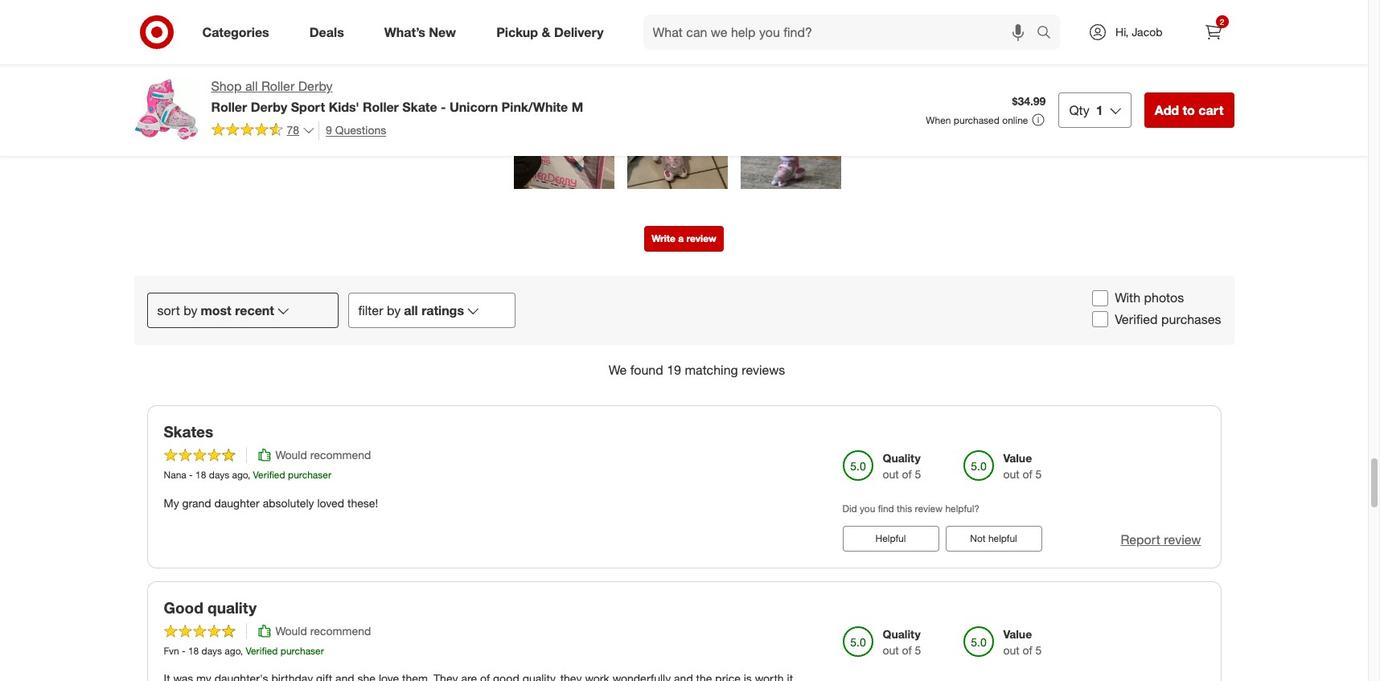 Task type: vqa. For each thing, say whether or not it's contained in the screenshot.
2 link
yes



Task type: locate. For each thing, give the bounding box(es) containing it.
would up the absolutely
[[276, 448, 307, 462]]

roller down shop
[[211, 99, 247, 115]]

1 vertical spatial purchaser
[[281, 645, 324, 658]]

value out of 5
[[1004, 452, 1042, 481], [1004, 628, 1042, 657]]

pickup & delivery link
[[483, 14, 624, 50]]

0 vertical spatial all
[[245, 78, 258, 94]]

purchaser
[[288, 469, 331, 481], [281, 645, 324, 658]]

With photos checkbox
[[1093, 290, 1109, 306]]

2 horizontal spatial -
[[441, 99, 446, 115]]

search
[[1030, 25, 1068, 41]]

1 value out of 5 from the top
[[1004, 452, 1042, 481]]

1 vertical spatial -
[[189, 469, 193, 481]]

value
[[1004, 452, 1032, 465], [1004, 628, 1032, 641]]

2 would recommend from the top
[[276, 625, 371, 638]]

out
[[883, 468, 899, 481], [1004, 468, 1020, 481], [883, 644, 899, 657], [1004, 644, 1020, 657]]

by right filter
[[387, 303, 401, 319]]

guest review image 3 of 3, zoom in image
[[741, 89, 841, 189]]

2 recommend from the top
[[310, 625, 371, 638]]

0 vertical spatial -
[[441, 99, 446, 115]]

review right report
[[1164, 531, 1201, 547]]

2 vertical spatial verified
[[246, 645, 278, 658]]

1 vertical spatial ,
[[240, 645, 243, 658]]

sort by most recent
[[157, 303, 274, 319]]

18
[[196, 469, 206, 481], [188, 645, 199, 658]]

days right 'fvn'
[[202, 645, 222, 658]]

did you find this review helpful?
[[843, 503, 980, 515]]

0 vertical spatial value
[[1004, 452, 1032, 465]]

5
[[915, 468, 921, 481], [1036, 468, 1042, 481], [915, 644, 921, 657], [1036, 644, 1042, 657]]

shop all roller derby roller derby sport kids' roller skate - unicorn pink/white m
[[211, 78, 583, 115]]

images
[[686, 50, 739, 69]]

recommend
[[310, 448, 371, 462], [310, 625, 371, 638]]

roller up "questions"
[[363, 99, 399, 115]]

2 vertical spatial -
[[182, 645, 185, 658]]

1 vertical spatial 18
[[188, 645, 199, 658]]

0 horizontal spatial -
[[182, 645, 185, 658]]

1 by from the left
[[184, 303, 197, 319]]

by right sort
[[184, 303, 197, 319]]

0 vertical spatial quality out of 5
[[883, 452, 921, 481]]

online
[[1003, 114, 1028, 126]]

2 horizontal spatial review
[[1164, 531, 1201, 547]]

would up fvn - 18 days ago , verified purchaser at the bottom left of page
[[276, 625, 307, 638]]

absolutely
[[263, 496, 314, 510]]

a
[[678, 233, 684, 245]]

0 horizontal spatial ,
[[240, 645, 243, 658]]

review images
[[629, 50, 739, 69]]

, up daughter
[[248, 469, 250, 481]]

of
[[902, 468, 912, 481], [1023, 468, 1033, 481], [902, 644, 912, 657], [1023, 644, 1033, 657]]

1 horizontal spatial by
[[387, 303, 401, 319]]

1 horizontal spatial all
[[404, 303, 418, 319]]

days up daughter
[[209, 469, 229, 481]]

1 horizontal spatial roller
[[261, 78, 295, 94]]

1 would from the top
[[276, 448, 307, 462]]

derby up sport
[[298, 78, 333, 94]]

would
[[276, 448, 307, 462], [276, 625, 307, 638]]

ago for skates
[[232, 469, 248, 481]]

1 vertical spatial would recommend
[[276, 625, 371, 638]]

1 vertical spatial value
[[1004, 628, 1032, 641]]

0 vertical spatial 18
[[196, 469, 206, 481]]

1 vertical spatial all
[[404, 303, 418, 319]]

all
[[245, 78, 258, 94], [404, 303, 418, 319]]

- right the skate at the left
[[441, 99, 446, 115]]

would recommend
[[276, 448, 371, 462], [276, 625, 371, 638]]

- right nana
[[189, 469, 193, 481]]

1 would recommend from the top
[[276, 448, 371, 462]]

1 vertical spatial verified
[[253, 469, 285, 481]]

m
[[572, 99, 583, 115]]

quality
[[883, 452, 921, 465], [208, 598, 257, 617], [883, 628, 921, 641]]

0 vertical spatial ago
[[232, 469, 248, 481]]

1 vertical spatial ago
[[225, 645, 240, 658]]

my
[[164, 496, 179, 510]]

good quality
[[164, 598, 257, 617]]

review right this
[[915, 503, 943, 515]]

what's new link
[[371, 14, 476, 50]]

0 horizontal spatial all
[[245, 78, 258, 94]]

0 vertical spatial days
[[209, 469, 229, 481]]

roller
[[261, 78, 295, 94], [211, 99, 247, 115], [363, 99, 399, 115]]

ago up daughter
[[232, 469, 248, 481]]

derby up the 78 link on the left top
[[251, 99, 287, 115]]

helpful
[[876, 532, 906, 544]]

1 vertical spatial would
[[276, 625, 307, 638]]

helpful?
[[946, 503, 980, 515]]

- for good quality
[[182, 645, 185, 658]]

1 quality out of 5 from the top
[[883, 452, 921, 481]]

What can we help you find? suggestions appear below search field
[[643, 14, 1041, 50]]

0 vertical spatial recommend
[[310, 448, 371, 462]]

2 vertical spatial review
[[1164, 531, 1201, 547]]

9 questions
[[326, 123, 386, 137]]

1 horizontal spatial derby
[[298, 78, 333, 94]]

- right 'fvn'
[[182, 645, 185, 658]]

hi,
[[1116, 25, 1129, 39]]

2
[[1220, 17, 1225, 27]]

1 recommend from the top
[[310, 448, 371, 462]]

0 vertical spatial would recommend
[[276, 448, 371, 462]]

ago down good quality
[[225, 645, 240, 658]]

18 right nana
[[196, 469, 206, 481]]

18 for skates
[[196, 469, 206, 481]]

0 vertical spatial would
[[276, 448, 307, 462]]

review right a
[[687, 233, 717, 245]]

not
[[970, 532, 986, 544]]

would for good quality
[[276, 625, 307, 638]]

- inside shop all roller derby roller derby sport kids' roller skate - unicorn pink/white m
[[441, 99, 446, 115]]

days
[[209, 469, 229, 481], [202, 645, 222, 658]]

2 horizontal spatial roller
[[363, 99, 399, 115]]

,
[[248, 469, 250, 481], [240, 645, 243, 658]]

1 vertical spatial quality out of 5
[[883, 628, 921, 657]]

kids'
[[329, 99, 359, 115]]

, down good quality
[[240, 645, 243, 658]]

verified
[[1115, 311, 1158, 327], [253, 469, 285, 481], [246, 645, 278, 658]]

0 horizontal spatial review
[[687, 233, 717, 245]]

19
[[667, 362, 681, 378]]

-
[[441, 99, 446, 115], [189, 469, 193, 481], [182, 645, 185, 658]]

18 right 'fvn'
[[188, 645, 199, 658]]

verified up my grand daughter absolutely loved these!
[[253, 469, 285, 481]]

roller up sport
[[261, 78, 295, 94]]

write a review
[[652, 233, 717, 245]]

ago
[[232, 469, 248, 481], [225, 645, 240, 658]]

deals
[[309, 24, 344, 40]]

1 horizontal spatial review
[[915, 503, 943, 515]]

0 vertical spatial purchaser
[[288, 469, 331, 481]]

what's
[[384, 24, 425, 40]]

0 vertical spatial review
[[687, 233, 717, 245]]

78 link
[[211, 121, 315, 141]]

verified down good quality
[[246, 645, 278, 658]]

verified down with
[[1115, 311, 1158, 327]]

matching
[[685, 362, 738, 378]]

all right shop
[[245, 78, 258, 94]]

1 vertical spatial days
[[202, 645, 222, 658]]

1 vertical spatial quality
[[208, 598, 257, 617]]

1 horizontal spatial -
[[189, 469, 193, 481]]

1
[[1096, 102, 1103, 118]]

1 vertical spatial value out of 5
[[1004, 628, 1042, 657]]

days for skates
[[209, 469, 229, 481]]

quality out of 5
[[883, 452, 921, 481], [883, 628, 921, 657]]

2 by from the left
[[387, 303, 401, 319]]

verified for skates
[[253, 469, 285, 481]]

0 horizontal spatial by
[[184, 303, 197, 319]]

0 vertical spatial ,
[[248, 469, 250, 481]]

0 horizontal spatial derby
[[251, 99, 287, 115]]

2 would from the top
[[276, 625, 307, 638]]

0 vertical spatial value out of 5
[[1004, 452, 1042, 481]]

1 vertical spatial derby
[[251, 99, 287, 115]]

2 value out of 5 from the top
[[1004, 628, 1042, 657]]

all left "ratings"
[[404, 303, 418, 319]]

review
[[687, 233, 717, 245], [915, 503, 943, 515], [1164, 531, 1201, 547]]

new
[[429, 24, 456, 40]]

when
[[926, 114, 951, 126]]

2 vertical spatial quality
[[883, 628, 921, 641]]

, for good quality
[[240, 645, 243, 658]]

1 horizontal spatial ,
[[248, 469, 250, 481]]

1 vertical spatial recommend
[[310, 625, 371, 638]]

1 value from the top
[[1004, 452, 1032, 465]]



Task type: describe. For each thing, give the bounding box(es) containing it.
review
[[629, 50, 682, 69]]

$34.99
[[1012, 94, 1046, 108]]

fvn
[[164, 645, 179, 658]]

add to cart button
[[1144, 92, 1234, 128]]

not helpful button
[[946, 526, 1042, 552]]

days for good quality
[[202, 645, 222, 658]]

recommend for skates
[[310, 448, 371, 462]]

ratings
[[422, 303, 464, 319]]

would recommend for skates
[[276, 448, 371, 462]]

by for sort by
[[184, 303, 197, 319]]

purchased
[[954, 114, 1000, 126]]

0 vertical spatial derby
[[298, 78, 333, 94]]

report review
[[1121, 531, 1201, 547]]

purchaser for skates
[[288, 469, 331, 481]]

jacob
[[1132, 25, 1163, 39]]

fvn - 18 days ago , verified purchaser
[[164, 645, 324, 658]]

unicorn
[[450, 99, 498, 115]]

18 for good quality
[[188, 645, 199, 658]]

these!
[[348, 496, 378, 510]]

helpful button
[[843, 526, 939, 552]]

Verified purchases checkbox
[[1093, 312, 1109, 328]]

0 vertical spatial quality
[[883, 452, 921, 465]]

to
[[1183, 102, 1195, 118]]

2 link
[[1196, 14, 1231, 50]]

- for skates
[[189, 469, 193, 481]]

purchaser for good quality
[[281, 645, 324, 658]]

verified for good quality
[[246, 645, 278, 658]]

when purchased online
[[926, 114, 1028, 126]]

skate
[[402, 99, 437, 115]]

did
[[843, 503, 857, 515]]

add to cart
[[1155, 102, 1224, 118]]

we
[[609, 362, 627, 378]]

delivery
[[554, 24, 604, 40]]

nana - 18 days ago , verified purchaser
[[164, 469, 331, 481]]

skates
[[164, 422, 213, 441]]

1 vertical spatial review
[[915, 503, 943, 515]]

pickup
[[496, 24, 538, 40]]

we found 19 matching reviews
[[609, 362, 785, 378]]

cart
[[1199, 102, 1224, 118]]

pink/white
[[502, 99, 568, 115]]

9
[[326, 123, 332, 137]]

would recommend for good quality
[[276, 625, 371, 638]]

report review button
[[1121, 531, 1201, 549]]

shop
[[211, 78, 242, 94]]

recent
[[235, 303, 274, 319]]

found
[[630, 362, 663, 378]]

qty 1
[[1069, 102, 1103, 118]]

with
[[1115, 290, 1141, 306]]

image of roller derby sport kids' roller skate - unicorn pink/white m image
[[134, 77, 198, 142]]

sort
[[157, 303, 180, 319]]

questions
[[335, 123, 386, 137]]

0 horizontal spatial roller
[[211, 99, 247, 115]]

0 vertical spatial verified
[[1115, 311, 1158, 327]]

not helpful
[[970, 532, 1017, 544]]

filter by all ratings
[[358, 303, 464, 319]]

78
[[287, 123, 299, 137]]

loved
[[317, 496, 344, 510]]

qty
[[1069, 102, 1090, 118]]

helpful
[[989, 532, 1017, 544]]

deals link
[[296, 14, 364, 50]]

photos
[[1144, 290, 1184, 306]]

write
[[652, 233, 676, 245]]

recommend for good quality
[[310, 625, 371, 638]]

all inside shop all roller derby roller derby sport kids' roller skate - unicorn pink/white m
[[245, 78, 258, 94]]

verified purchases
[[1115, 311, 1222, 327]]

write a review button
[[645, 226, 724, 252]]

grand
[[182, 496, 211, 510]]

search button
[[1030, 14, 1068, 53]]

reviews
[[742, 362, 785, 378]]

what's new
[[384, 24, 456, 40]]

categories
[[202, 24, 269, 40]]

9 questions link
[[319, 121, 386, 140]]

report
[[1121, 531, 1161, 547]]

by for filter by
[[387, 303, 401, 319]]

guest review image 2 of 3, zoom in image
[[627, 89, 728, 189]]

most
[[201, 303, 231, 319]]

, for skates
[[248, 469, 250, 481]]

hi, jacob
[[1116, 25, 1163, 39]]

pickup & delivery
[[496, 24, 604, 40]]

with photos
[[1115, 290, 1184, 306]]

ago for good quality
[[225, 645, 240, 658]]

filter
[[358, 303, 383, 319]]

nana
[[164, 469, 186, 481]]

you
[[860, 503, 876, 515]]

daughter
[[214, 496, 260, 510]]

good
[[164, 598, 203, 617]]

categories link
[[189, 14, 289, 50]]

purchases
[[1162, 311, 1222, 327]]

add
[[1155, 102, 1179, 118]]

2 quality out of 5 from the top
[[883, 628, 921, 657]]

sport
[[291, 99, 325, 115]]

guest review image 1 of 3, zoom in image
[[514, 89, 615, 189]]

would for skates
[[276, 448, 307, 462]]

this
[[897, 503, 912, 515]]

find
[[878, 503, 894, 515]]

&
[[542, 24, 551, 40]]

2 value from the top
[[1004, 628, 1032, 641]]

my grand daughter absolutely loved these!
[[164, 496, 378, 510]]



